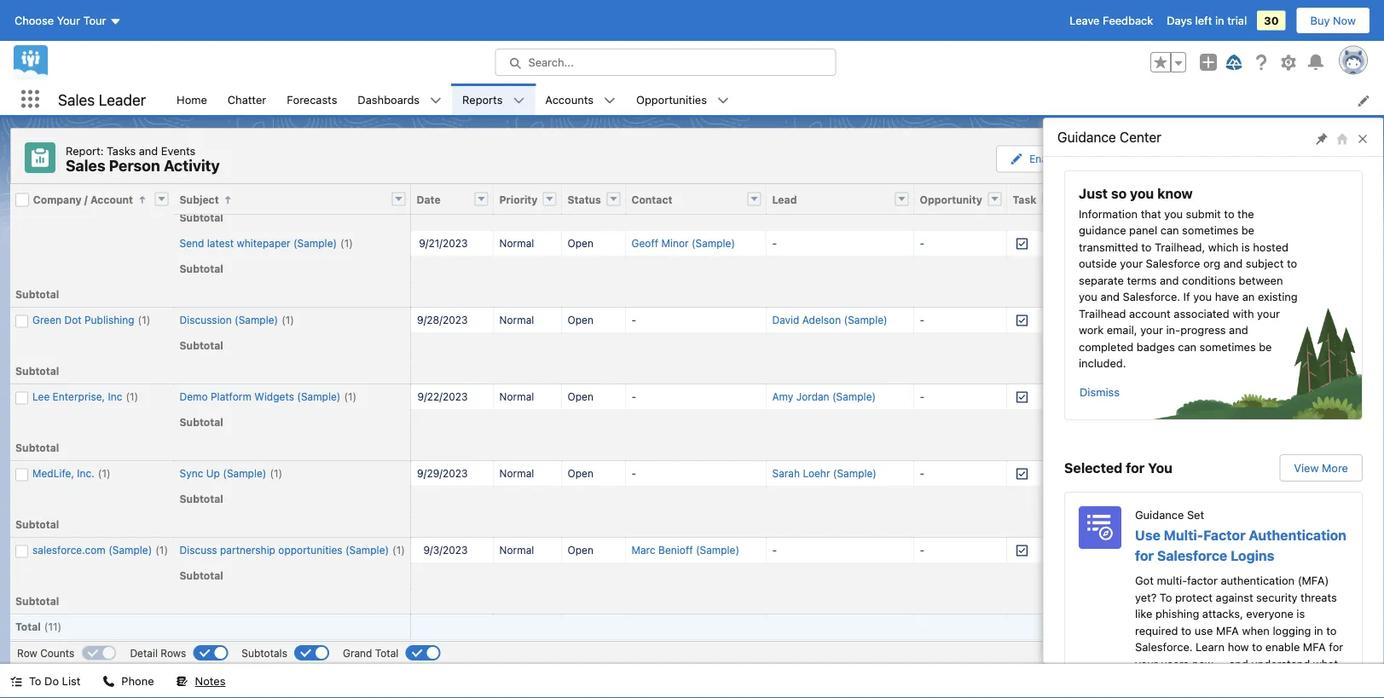 Task type: locate. For each thing, give the bounding box(es) containing it.
logging
[[1273, 624, 1311, 637]]

information
[[1079, 207, 1138, 220]]

tour
[[83, 14, 106, 27]]

is inside just so you know information that you submit to the guidance panel can sometimes be transmitted to trailhead, which is hosted outside your salesforce org and subject to separate terms and conditions between you and salesforce. if you have an existing trailhead account associated with your work email, your in-progress and completed badges can sometimes be included.
[[1241, 240, 1250, 253]]

terms
[[1127, 274, 1157, 287]]

in right logging
[[1314, 624, 1323, 637]]

be down existing
[[1259, 340, 1272, 353]]

0 horizontal spatial guidance
[[1057, 129, 1116, 145]]

group
[[1150, 52, 1186, 72]]

0 horizontal spatial when
[[1186, 674, 1214, 687]]

text default image for to do list
[[10, 676, 22, 688]]

0 vertical spatial salesforce.
[[1123, 290, 1180, 303]]

0 vertical spatial mfa
[[1216, 624, 1239, 637]]

to inside 'button'
[[29, 675, 41, 688]]

guidance left center
[[1057, 129, 1116, 145]]

2 vertical spatial salesforce
[[1217, 674, 1272, 687]]

1 vertical spatial guidance
[[1135, 508, 1184, 521]]

selected for you
[[1064, 460, 1172, 476]]

reports
[[462, 93, 503, 106]]

text default image left phone
[[103, 676, 115, 688]]

you
[[1130, 185, 1154, 202], [1164, 207, 1183, 220], [1079, 290, 1097, 303], [1193, 290, 1212, 303]]

list containing home
[[166, 84, 1384, 115]]

text default image
[[717, 95, 729, 106], [10, 676, 22, 688], [103, 676, 115, 688]]

is up logging
[[1296, 608, 1305, 620]]

you down separate
[[1079, 290, 1097, 303]]

opportunities link
[[626, 84, 717, 115]]

text default image inside opportunities list item
[[717, 95, 729, 106]]

and up trailhead in the right top of the page
[[1100, 290, 1120, 303]]

automatically
[[1275, 674, 1343, 687]]

mfa down expect
[[1178, 691, 1201, 698]]

reports list item
[[452, 84, 535, 115]]

associated
[[1174, 307, 1229, 320]]

salesforce. up account
[[1123, 290, 1180, 303]]

is right "which"
[[1241, 240, 1250, 253]]

mfa up 'what'
[[1303, 641, 1326, 654]]

1 vertical spatial is
[[1296, 608, 1305, 620]]

1 vertical spatial mfa
[[1303, 641, 1326, 654]]

and down "which"
[[1223, 257, 1243, 270]]

in
[[1215, 14, 1224, 27], [1314, 624, 1323, 637]]

view more button
[[1279, 455, 1363, 482]]

0 horizontal spatial in
[[1215, 14, 1224, 27]]

text default image for accounts
[[604, 95, 616, 106]]

text default image right reports
[[513, 95, 525, 106]]

phone
[[121, 675, 154, 688]]

to left use
[[1181, 624, 1191, 637]]

0 vertical spatial salesforce
[[1146, 257, 1200, 270]]

now
[[1333, 14, 1356, 27]]

now
[[1192, 657, 1213, 670]]

search... button
[[495, 49, 836, 76]]

1 horizontal spatial guidance
[[1135, 508, 1184, 521]]

text default image for dashboards
[[430, 95, 442, 106]]

0 vertical spatial be
[[1241, 224, 1254, 237]]

leave feedback link
[[1070, 14, 1153, 27]]

expect
[[1148, 674, 1183, 687]]

in right left
[[1215, 14, 1224, 27]]

salesforce down multi-
[[1157, 547, 1227, 564]]

for down use
[[1135, 547, 1154, 564]]

dashboards list item
[[347, 84, 452, 115]]

can
[[1160, 224, 1179, 237], [1178, 340, 1196, 353]]

1 horizontal spatial to
[[1160, 591, 1172, 604]]

you right if
[[1193, 290, 1212, 303]]

guidance
[[1057, 129, 1116, 145], [1135, 508, 1184, 521]]

selected
[[1064, 460, 1122, 476]]

salesforce down 'trailhead,'
[[1146, 257, 1200, 270]]

and down 'how'
[[1229, 657, 1248, 670]]

guidance inside guidance set use multi-factor authentication for salesforce logins
[[1135, 508, 1184, 521]]

chatter link
[[217, 84, 276, 115]]

your left org.
[[1222, 691, 1244, 698]]

mfa down attacks,
[[1216, 624, 1239, 637]]

text default image inside "to do list" 'button'
[[10, 676, 22, 688]]

when down now
[[1186, 674, 1214, 687]]

text default image inside dashboards list item
[[430, 95, 442, 106]]

to down 'hosted'
[[1287, 257, 1297, 270]]

0 vertical spatial is
[[1241, 240, 1250, 253]]

0 horizontal spatial is
[[1241, 240, 1250, 253]]

1 horizontal spatial in
[[1314, 624, 1323, 637]]

text default image right opportunities
[[717, 95, 729, 106]]

hosted
[[1253, 240, 1288, 253]]

your up terms
[[1120, 257, 1143, 270]]

got multi-factor authentication (mfa) yet? to protect against security threats like phishing attacks, everyone is required to use mfa when logging in to salesforce. learn how to enable mfa for your users now — and understand what to expect when salesforce automatically enables mfa for your org.
[[1135, 574, 1343, 698]]

your
[[1120, 257, 1143, 270], [1257, 307, 1280, 320], [1140, 324, 1163, 336], [1135, 657, 1158, 670], [1222, 691, 1244, 698]]

list
[[166, 84, 1384, 115]]

and down with
[[1229, 324, 1248, 336]]

to down panel
[[1141, 240, 1152, 253]]

when
[[1242, 624, 1270, 637], [1186, 674, 1214, 687]]

text default image inside accounts list item
[[604, 95, 616, 106]]

1 vertical spatial salesforce
[[1157, 547, 1227, 564]]

2 vertical spatial mfa
[[1178, 691, 1201, 698]]

days left in trial
[[1167, 14, 1247, 27]]

against
[[1216, 591, 1253, 604]]

sometimes down submit
[[1182, 224, 1238, 237]]

text default image inside notes "button"
[[176, 676, 188, 688]]

2 horizontal spatial text default image
[[717, 95, 729, 106]]

completed
[[1079, 340, 1134, 353]]

search...
[[528, 56, 574, 69]]

1 horizontal spatial text default image
[[103, 676, 115, 688]]

0 horizontal spatial to
[[29, 675, 41, 688]]

sometimes
[[1182, 224, 1238, 237], [1200, 340, 1256, 353]]

transmitted
[[1079, 240, 1138, 253]]

you
[[1148, 460, 1172, 476]]

1 vertical spatial when
[[1186, 674, 1214, 687]]

text default image inside phone button
[[103, 676, 115, 688]]

1 vertical spatial in
[[1314, 624, 1323, 637]]

can down in-
[[1178, 340, 1196, 353]]

your up expect
[[1135, 657, 1158, 670]]

accounts link
[[535, 84, 604, 115]]

notes button
[[166, 664, 236, 698]]

can up 'trailhead,'
[[1160, 224, 1179, 237]]

be
[[1241, 224, 1254, 237], [1259, 340, 1272, 353]]

1 horizontal spatial is
[[1296, 608, 1305, 620]]

text default image inside reports 'list item'
[[513, 95, 525, 106]]

text default image left notes
[[176, 676, 188, 688]]

threats
[[1301, 591, 1337, 604]]

subject
[[1246, 257, 1284, 270]]

to left do
[[29, 675, 41, 688]]

when down 'everyone'
[[1242, 624, 1270, 637]]

your
[[57, 14, 80, 27]]

your down account
[[1140, 324, 1163, 336]]

accounts list item
[[535, 84, 626, 115]]

for
[[1126, 460, 1145, 476], [1135, 547, 1154, 564], [1329, 641, 1343, 654], [1204, 691, 1219, 698]]

guidance up use
[[1135, 508, 1184, 521]]

feedback
[[1103, 14, 1153, 27]]

0 horizontal spatial text default image
[[10, 676, 22, 688]]

phone button
[[92, 664, 164, 698]]

be down the the
[[1241, 224, 1254, 237]]

to down multi-
[[1160, 591, 1172, 604]]

0 vertical spatial to
[[1160, 591, 1172, 604]]

yet?
[[1135, 591, 1157, 604]]

1 vertical spatial to
[[29, 675, 41, 688]]

accounts
[[545, 93, 593, 106]]

guidance
[[1079, 224, 1126, 237]]

1 vertical spatial salesforce.
[[1135, 641, 1193, 654]]

text default image for reports
[[513, 95, 525, 106]]

your down existing
[[1257, 307, 1280, 320]]

text default image right accounts
[[604, 95, 616, 106]]

security
[[1256, 591, 1298, 604]]

0 vertical spatial guidance
[[1057, 129, 1116, 145]]

leader
[[99, 90, 146, 109]]

the
[[1237, 207, 1254, 220]]

use
[[1135, 527, 1161, 543]]

text default image left the reports link
[[430, 95, 442, 106]]

salesforce. down required
[[1135, 641, 1193, 654]]

forecasts link
[[276, 84, 347, 115]]

everyone
[[1246, 608, 1293, 620]]

do
[[44, 675, 59, 688]]

dismiss
[[1080, 386, 1120, 399]]

to left the the
[[1224, 207, 1234, 220]]

1 vertical spatial be
[[1259, 340, 1272, 353]]

salesforce up org.
[[1217, 674, 1272, 687]]

work
[[1079, 324, 1104, 336]]

salesforce.
[[1123, 290, 1180, 303], [1135, 641, 1193, 654]]

1 horizontal spatial when
[[1242, 624, 1270, 637]]

text default image
[[430, 95, 442, 106], [513, 95, 525, 106], [604, 95, 616, 106], [176, 676, 188, 688]]

buy now
[[1310, 14, 1356, 27]]

sometimes down progress
[[1200, 340, 1256, 353]]

protect
[[1175, 591, 1213, 604]]

to up the enables
[[1135, 674, 1145, 687]]

to
[[1224, 207, 1234, 220], [1141, 240, 1152, 253], [1287, 257, 1297, 270], [1181, 624, 1191, 637], [1326, 624, 1337, 637], [1252, 641, 1262, 654], [1135, 674, 1145, 687]]

text default image left do
[[10, 676, 22, 688]]

to right 'how'
[[1252, 641, 1262, 654]]



Task type: describe. For each thing, give the bounding box(es) containing it.
understand
[[1251, 657, 1310, 670]]

salesforce inside guidance set use multi-factor authentication for salesforce logins
[[1157, 547, 1227, 564]]

use multi-factor authentication for salesforce logins button
[[1135, 525, 1348, 566]]

you down know
[[1164, 207, 1183, 220]]

0 vertical spatial sometimes
[[1182, 224, 1238, 237]]

existing
[[1258, 290, 1298, 303]]

home
[[177, 93, 207, 106]]

badges
[[1137, 340, 1175, 353]]

conditions
[[1182, 274, 1236, 287]]

center
[[1120, 129, 1161, 145]]

guidance set use multi-factor authentication for salesforce logins
[[1135, 508, 1346, 564]]

to up 'what'
[[1326, 624, 1337, 637]]

salesforce inside just so you know information that you submit to the guidance panel can sometimes be transmitted to trailhead, which is hosted outside your salesforce org and subject to separate terms and conditions between you and salesforce. if you have an existing trailhead account associated with your work email, your in-progress and completed badges can sometimes be included.
[[1146, 257, 1200, 270]]

dashboards
[[358, 93, 420, 106]]

account
[[1129, 307, 1171, 320]]

to inside got multi-factor authentication (mfa) yet? to protect against security threats like phishing attacks, everyone is required to use mfa when logging in to salesforce. learn how to enable mfa for your users now — and understand what to expect when salesforce automatically enables mfa for your org.
[[1160, 591, 1172, 604]]

salesforce. inside got multi-factor authentication (mfa) yet? to protect against security threats like phishing attacks, everyone is required to use mfa when logging in to salesforce. learn how to enable mfa for your users now — and understand what to expect when salesforce automatically enables mfa for your org.
[[1135, 641, 1193, 654]]

guidance center
[[1057, 129, 1161, 145]]

choose your tour button
[[14, 7, 122, 34]]

you up that
[[1130, 185, 1154, 202]]

know
[[1157, 185, 1193, 202]]

how
[[1228, 641, 1249, 654]]

salesforce inside got multi-factor authentication (mfa) yet? to protect against security threats like phishing attacks, everyone is required to use mfa when logging in to salesforce. learn how to enable mfa for your users now — and understand what to expect when salesforce automatically enables mfa for your org.
[[1217, 674, 1272, 687]]

buy
[[1310, 14, 1330, 27]]

outside
[[1079, 257, 1117, 270]]

users
[[1161, 657, 1189, 670]]

got
[[1135, 574, 1154, 587]]

guidance for guidance set use multi-factor authentication for salesforce logins
[[1135, 508, 1184, 521]]

1 vertical spatial sometimes
[[1200, 340, 1256, 353]]

separate
[[1079, 274, 1124, 287]]

just so you know information that you submit to the guidance panel can sometimes be transmitted to trailhead, which is hosted outside your salesforce org and subject to separate terms and conditions between you and salesforce. if you have an existing trailhead account associated with your work email, your in-progress and completed badges can sometimes be included.
[[1079, 185, 1298, 370]]

authentication
[[1221, 574, 1295, 587]]

text default image for phone
[[103, 676, 115, 688]]

1 vertical spatial can
[[1178, 340, 1196, 353]]

set
[[1187, 508, 1204, 521]]

progress
[[1180, 324, 1226, 336]]

phishing
[[1155, 608, 1199, 620]]

required
[[1135, 624, 1178, 637]]

view
[[1294, 462, 1319, 475]]

email,
[[1107, 324, 1137, 336]]

in inside got multi-factor authentication (mfa) yet? to protect against security threats like phishing attacks, everyone is required to use mfa when logging in to salesforce. learn how to enable mfa for your users now — and understand what to expect when salesforce automatically enables mfa for your org.
[[1314, 624, 1323, 637]]

multi-
[[1157, 574, 1187, 587]]

use
[[1195, 624, 1213, 637]]

chatter
[[228, 93, 266, 106]]

submit
[[1186, 207, 1221, 220]]

notes
[[195, 675, 225, 688]]

choose
[[14, 14, 54, 27]]

factor
[[1203, 527, 1246, 543]]

have
[[1215, 290, 1239, 303]]

learn
[[1196, 641, 1225, 654]]

between
[[1239, 274, 1283, 287]]

in-
[[1166, 324, 1180, 336]]

more
[[1322, 462, 1348, 475]]

so
[[1111, 185, 1127, 202]]

list
[[62, 675, 80, 688]]

0 horizontal spatial be
[[1241, 224, 1254, 237]]

trial
[[1227, 14, 1247, 27]]

and right terms
[[1160, 274, 1179, 287]]

like
[[1135, 608, 1152, 620]]

1 horizontal spatial mfa
[[1216, 624, 1239, 637]]

reports link
[[452, 84, 513, 115]]

just
[[1079, 185, 1108, 202]]

an
[[1242, 290, 1255, 303]]

salesforce. inside just so you know information that you submit to the guidance panel can sometimes be transmitted to trailhead, which is hosted outside your salesforce org and subject to separate terms and conditions between you and salesforce. if you have an existing trailhead account associated with your work email, your in-progress and completed badges can sometimes be included.
[[1123, 290, 1180, 303]]

choose your tour
[[14, 14, 106, 27]]

forecasts
[[287, 93, 337, 106]]

for inside guidance set use multi-factor authentication for salesforce logins
[[1135, 547, 1154, 564]]

—
[[1216, 657, 1226, 670]]

which
[[1208, 240, 1238, 253]]

panel
[[1129, 224, 1157, 237]]

guidance for guidance center
[[1057, 129, 1116, 145]]

multi-
[[1164, 527, 1203, 543]]

trailhead,
[[1155, 240, 1205, 253]]

leave
[[1070, 14, 1100, 27]]

opportunities list item
[[626, 84, 739, 115]]

for down now
[[1204, 691, 1219, 698]]

for up 'what'
[[1329, 641, 1343, 654]]

left
[[1195, 14, 1212, 27]]

1 horizontal spatial be
[[1259, 340, 1272, 353]]

is inside got multi-factor authentication (mfa) yet? to protect against security threats like phishing attacks, everyone is required to use mfa when logging in to salesforce. learn how to enable mfa for your users now — and understand what to expect when salesforce automatically enables mfa for your org.
[[1296, 608, 1305, 620]]

authentication
[[1249, 527, 1346, 543]]

enables
[[1135, 691, 1175, 698]]

factor
[[1187, 574, 1218, 587]]

if
[[1183, 290, 1190, 303]]

attacks,
[[1202, 608, 1243, 620]]

included.
[[1079, 357, 1126, 370]]

0 vertical spatial can
[[1160, 224, 1179, 237]]

leave feedback
[[1070, 14, 1153, 27]]

0 vertical spatial when
[[1242, 624, 1270, 637]]

and inside got multi-factor authentication (mfa) yet? to protect against security threats like phishing attacks, everyone is required to use mfa when logging in to salesforce. learn how to enable mfa for your users now — and understand what to expect when salesforce automatically enables mfa for your org.
[[1229, 657, 1248, 670]]

with
[[1232, 307, 1254, 320]]

for left you in the right bottom of the page
[[1126, 460, 1145, 476]]

sales
[[58, 90, 95, 109]]

what
[[1313, 657, 1338, 670]]

to do list
[[29, 675, 80, 688]]

logins
[[1231, 547, 1274, 564]]

0 vertical spatial in
[[1215, 14, 1224, 27]]

view more
[[1294, 462, 1348, 475]]

0 horizontal spatial mfa
[[1178, 691, 1201, 698]]

30
[[1264, 14, 1279, 27]]

2 horizontal spatial mfa
[[1303, 641, 1326, 654]]

to do list button
[[0, 664, 91, 698]]

that
[[1141, 207, 1161, 220]]

(mfa)
[[1298, 574, 1329, 587]]

buy now button
[[1296, 7, 1370, 34]]



Task type: vqa. For each thing, say whether or not it's contained in the screenshot.
the leftmost the Product Name
no



